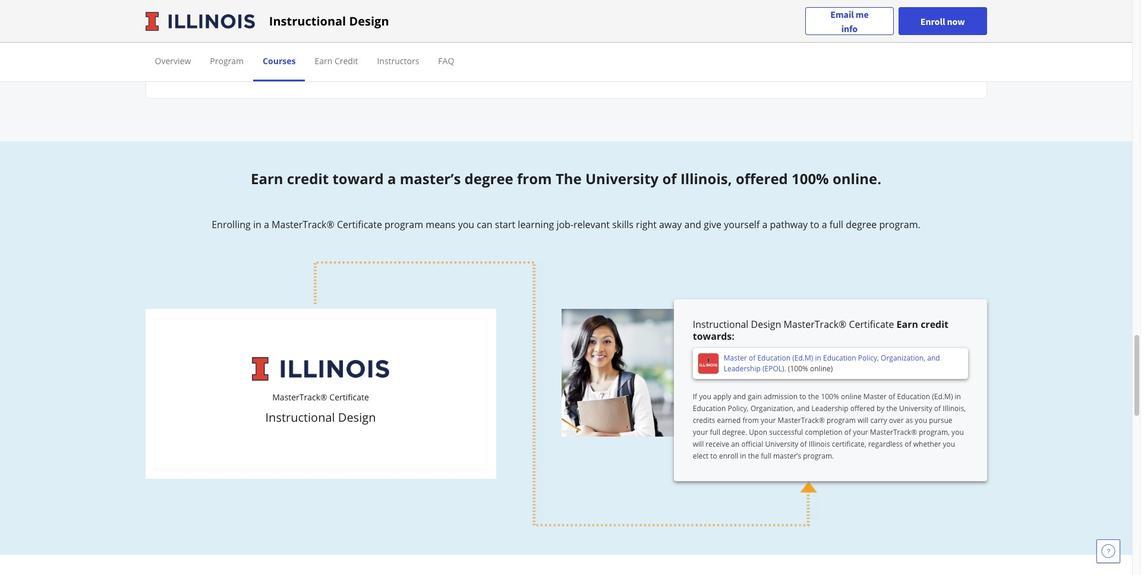 Task type: vqa. For each thing, say whether or not it's contained in the screenshot.
University of Maryland Global Campus logo
no



Task type: describe. For each thing, give the bounding box(es) containing it.
program,
[[919, 428, 950, 438]]

placed
[[283, 2, 309, 13]]

1 vertical spatial university
[[899, 404, 933, 414]]

0 horizontal spatial from
[[517, 169, 552, 188]]

organization, inside master of education (ed.m) in education policy, organization, and leadership (epol).
[[881, 353, 926, 363]]

whether
[[914, 439, 941, 450]]

on
[[311, 2, 321, 13]]

pathway
[[770, 218, 808, 231]]

2 vertical spatial instructional
[[265, 410, 335, 426]]

instructional design mastertrack® certificate
[[693, 318, 894, 331]]

certificate,
[[832, 439, 867, 450]]

2 vertical spatial university
[[765, 439, 799, 450]]

involve
[[425, 2, 453, 13]]

official
[[742, 439, 763, 450]]

the down ( 100% online )
[[808, 392, 819, 402]]

instruction,
[[577, 2, 621, 13]]

certificate menu element
[[145, 43, 987, 81]]

now
[[947, 15, 965, 27]]

1 vertical spatial design
[[751, 318, 781, 331]]

2 computer- from the left
[[623, 2, 664, 13]]

significant
[[193, 2, 234, 13]]

video,
[[833, 2, 856, 13]]

0 vertical spatial design
[[349, 13, 389, 29]]

online.
[[833, 169, 882, 188]]

an
[[731, 439, 740, 450]]

if
[[693, 392, 697, 402]]

upon
[[749, 428, 768, 438]]

of up over
[[889, 392, 896, 402]]

0 vertical spatial instructional design
[[269, 13, 389, 29]]

from inside if you apply and gain admission to the 100% online master of education (ed.m) in education policy, organization, and leadership offered by the university of illinois, credits earned from your mastertrack® program will carry over as you pursue your full degree.   upon successful completion of your mastertrack® program, you will receive an official university of illinois certificate, regardless of whether you elect to enroll in the full master's program.
[[743, 416, 759, 426]]

you right if
[[699, 392, 712, 402]]

(ed.m) inside master of education (ed.m) in education policy, organization, and leadership (epol).
[[793, 353, 813, 363]]

enrolling in a mastertrack® certificate program means you can start learning job-relevant skills right away and give yourself a pathway to a full degree program.
[[212, 218, 921, 231]]

successful
[[769, 428, 803, 438]]

job-
[[557, 218, 574, 231]]

0 vertical spatial will
[[858, 416, 869, 426]]

distance
[[720, 2, 752, 13]]

interactive
[[790, 2, 831, 13]]

gain
[[748, 392, 762, 402]]

give
[[704, 218, 722, 231]]

receive
[[706, 439, 730, 450]]

1 based from the left
[[551, 2, 575, 13]]

learning
[[518, 218, 554, 231]]

2 vertical spatial full
[[761, 451, 772, 461]]

of left whether
[[905, 439, 912, 450]]

master of education (ed.m) in education policy, organization, and leadership (epol). link
[[724, 353, 940, 374]]

earn credit link
[[315, 55, 358, 67]]

a right yourself at top
[[762, 218, 768, 231]]

enroll now
[[921, 15, 965, 27]]

start
[[495, 218, 516, 231]]

info
[[842, 22, 858, 34]]

enroll
[[719, 451, 738, 461]]

admission
[[764, 392, 798, 402]]

(epol).
[[763, 364, 786, 374]]

1 vertical spatial to
[[800, 392, 807, 402]]

university of illinois at urbana-champaign image
[[698, 353, 719, 375]]

earn credit toward a master's degree from the university of illinois, offered 100% online.
[[251, 169, 882, 188]]

1 vertical spatial degree
[[846, 218, 877, 231]]

testing,
[[689, 2, 717, 13]]

you right as
[[915, 416, 927, 426]]

over
[[889, 416, 904, 426]]

learning,
[[754, 2, 788, 13]]

of up pursue
[[934, 404, 941, 414]]

leadership inside master of education (ed.m) in education policy, organization, and leadership (epol).
[[724, 364, 761, 374]]

0 horizontal spatial to
[[711, 451, 717, 461]]

1 computer- from the left
[[511, 2, 551, 13]]

faq
[[438, 55, 454, 67]]

a right toward
[[388, 169, 396, 188]]

degree.
[[722, 428, 747, 438]]

recent
[[323, 2, 348, 13]]

right
[[636, 218, 657, 231]]

the
[[556, 169, 582, 188]]

0 horizontal spatial online
[[810, 364, 831, 374]]

you down pursue
[[952, 428, 964, 438]]

in inside 'significant emphasis is placed on recent developments that involve the use of the computer-based instruction, computer-based testing, distance learning, interactive video, and other instructional technologies that can be applied in education.'
[[372, 16, 379, 27]]

1 horizontal spatial can
[[477, 218, 493, 231]]

and inside master of education (ed.m) in education policy, organization, and leadership (epol).
[[927, 353, 940, 363]]

education up )
[[823, 353, 856, 363]]

elect
[[693, 451, 709, 461]]

1 horizontal spatial your
[[761, 416, 776, 426]]

instructors
[[377, 55, 419, 67]]

1 vertical spatial certificate
[[849, 318, 894, 331]]

0 vertical spatial certificate
[[337, 218, 382, 231]]

other
[[875, 2, 896, 13]]

if you apply and gain admission to the 100% online master of education (ed.m) in education policy, organization, and leadership offered by the university of illinois, credits earned from your mastertrack® program will carry over as you pursue your full degree.   upon successful completion of your mastertrack® program, you will receive an official university of illinois certificate, regardless of whether you elect to enroll in the full master's program.
[[693, 392, 966, 461]]

0 vertical spatial 100%
[[792, 169, 829, 188]]

apply
[[713, 392, 732, 402]]

me
[[856, 8, 869, 20]]

1 vertical spatial that
[[296, 16, 311, 27]]

leadership inside if you apply and gain admission to the 100% online master of education (ed.m) in education policy, organization, and leadership offered by the university of illinois, credits earned from your mastertrack® program will carry over as you pursue your full degree.   upon successful completion of your mastertrack® program, you will receive an official university of illinois certificate, regardless of whether you elect to enroll in the full master's program.
[[812, 404, 849, 414]]

courses
[[263, 55, 296, 67]]

( 100% online )
[[788, 364, 833, 374]]

1 horizontal spatial program.
[[879, 218, 921, 231]]

enroll now button
[[899, 7, 987, 35]]

credit
[[335, 55, 358, 67]]

online inside if you apply and gain admission to the 100% online master of education (ed.m) in education policy, organization, and leadership offered by the university of illinois, credits earned from your mastertrack® program will carry over as you pursue your full degree.   upon successful completion of your mastertrack® program, you will receive an official university of illinois certificate, regardless of whether you elect to enroll in the full master's program.
[[841, 392, 862, 402]]

master inside master of education (ed.m) in education policy, organization, and leadership (epol).
[[724, 353, 747, 363]]

of inside 'significant emphasis is placed on recent developments that involve the use of the computer-based instruction, computer-based testing, distance learning, interactive video, and other instructional technologies that can be applied in education.'
[[486, 2, 494, 13]]

relevant
[[574, 218, 610, 231]]

earn for earn credit towards:
[[897, 318, 918, 331]]

program link
[[210, 55, 244, 67]]

regardless
[[868, 439, 903, 450]]

0 vertical spatial offered
[[736, 169, 788, 188]]

a right the enrolling
[[264, 218, 269, 231]]

email me info button
[[806, 7, 894, 35]]

developments
[[350, 2, 406, 13]]

master inside if you apply and gain admission to the 100% online master of education (ed.m) in education policy, organization, and leadership offered by the university of illinois, credits earned from your mastertrack® program will carry over as you pursue your full degree.   upon successful completion of your mastertrack® program, you will receive an official university of illinois certificate, regardless of whether you elect to enroll in the full master's program.
[[864, 392, 887, 402]]

0 vertical spatial full
[[830, 218, 844, 231]]

toward
[[333, 169, 384, 188]]

faq link
[[438, 55, 454, 67]]

0 horizontal spatial will
[[693, 439, 704, 450]]

be
[[329, 16, 339, 27]]

0 horizontal spatial full
[[710, 428, 720, 438]]

2 vertical spatial design
[[338, 410, 376, 426]]

enrolling
[[212, 218, 251, 231]]

(
[[788, 364, 790, 374]]

program
[[210, 55, 244, 67]]

education up the credits on the right of the page
[[693, 404, 726, 414]]

2 horizontal spatial your
[[853, 428, 868, 438]]

pursue
[[929, 416, 953, 426]]



Task type: locate. For each thing, give the bounding box(es) containing it.
use
[[470, 2, 484, 13]]

to right pathway
[[810, 218, 820, 231]]

based left testing, on the right of page
[[664, 2, 687, 13]]

0 vertical spatial can
[[313, 16, 327, 27]]

degree down online.
[[846, 218, 877, 231]]

illinois, up pursue
[[943, 404, 966, 414]]

technologies
[[244, 16, 293, 27]]

0 vertical spatial illinois,
[[681, 169, 732, 188]]

you right means
[[458, 218, 474, 231]]

full
[[830, 218, 844, 231], [710, 428, 720, 438], [761, 451, 772, 461]]

university up skills
[[586, 169, 659, 188]]

0 horizontal spatial that
[[296, 16, 311, 27]]

earn
[[315, 55, 333, 67], [251, 169, 283, 188], [897, 318, 918, 331]]

carry
[[871, 416, 887, 426]]

1 horizontal spatial offered
[[851, 404, 875, 414]]

illinois
[[809, 439, 830, 450]]

2 vertical spatial earn
[[897, 318, 918, 331]]

0 vertical spatial program.
[[879, 218, 921, 231]]

1 horizontal spatial that
[[408, 2, 423, 13]]

offered up yourself at top
[[736, 169, 788, 188]]

1 horizontal spatial earn
[[315, 55, 333, 67]]

means
[[426, 218, 456, 231]]

education up as
[[897, 392, 930, 402]]

a
[[388, 169, 396, 188], [264, 218, 269, 231], [762, 218, 768, 231], [822, 218, 827, 231]]

university of illinois image up program link
[[145, 12, 255, 31]]

university of illinois image up mastertrack® certificate
[[252, 357, 389, 381]]

to down receive
[[711, 451, 717, 461]]

0 horizontal spatial your
[[693, 428, 708, 438]]

program
[[385, 218, 423, 231], [827, 416, 856, 426]]

instructional design
[[269, 13, 389, 29], [265, 410, 376, 426]]

overview
[[155, 55, 191, 67]]

of
[[486, 2, 494, 13], [663, 169, 677, 188], [749, 353, 756, 363], [889, 392, 896, 402], [934, 404, 941, 414], [845, 428, 851, 438], [800, 439, 807, 450], [905, 439, 912, 450]]

university
[[586, 169, 659, 188], [899, 404, 933, 414], [765, 439, 799, 450]]

2 horizontal spatial full
[[830, 218, 844, 231]]

0 horizontal spatial leadership
[[724, 364, 761, 374]]

email
[[831, 8, 854, 20]]

computer-
[[511, 2, 551, 13], [623, 2, 664, 13]]

towards:
[[693, 330, 735, 343]]

1 vertical spatial instructional design
[[265, 410, 376, 426]]

earn credit
[[315, 55, 358, 67]]

0 vertical spatial to
[[810, 218, 820, 231]]

your up upon
[[761, 416, 776, 426]]

organization, up the by
[[881, 353, 926, 363]]

1 vertical spatial full
[[710, 428, 720, 438]]

100% right (epol).
[[790, 364, 808, 374]]

1 horizontal spatial will
[[858, 416, 869, 426]]

instructional
[[193, 16, 242, 27]]

the left use
[[455, 2, 468, 13]]

0 horizontal spatial (ed.m)
[[793, 353, 813, 363]]

0 horizontal spatial program.
[[803, 451, 834, 461]]

you down the program,
[[943, 439, 955, 450]]

1 vertical spatial leadership
[[812, 404, 849, 414]]

can left start at the left of page
[[477, 218, 493, 231]]

1 vertical spatial 100%
[[790, 364, 808, 374]]

the right use
[[496, 2, 509, 13]]

0 vertical spatial policy,
[[858, 353, 879, 363]]

of up gain
[[749, 353, 756, 363]]

100% down )
[[821, 392, 839, 402]]

0 horizontal spatial program
[[385, 218, 423, 231]]

policy, inside master of education (ed.m) in education policy, organization, and leadership (epol).
[[858, 353, 879, 363]]

policy,
[[858, 353, 879, 363], [728, 404, 749, 414]]

university of illinois image for instructional
[[145, 12, 255, 31]]

1 vertical spatial policy,
[[728, 404, 749, 414]]

0 horizontal spatial computer-
[[511, 2, 551, 13]]

master's inside if you apply and gain admission to the 100% online master of education (ed.m) in education policy, organization, and leadership offered by the university of illinois, credits earned from your mastertrack® program will carry over as you pursue your full degree.   upon successful completion of your mastertrack® program, you will receive an official university of illinois certificate, regardless of whether you elect to enroll in the full master's program.
[[773, 451, 801, 461]]

2 based from the left
[[664, 2, 687, 13]]

1 vertical spatial offered
[[851, 404, 875, 414]]

1 horizontal spatial online
[[841, 392, 862, 402]]

a right pathway
[[822, 218, 827, 231]]

help center image
[[1102, 545, 1116, 559]]

1 horizontal spatial credit
[[921, 318, 949, 331]]

of up certificate,
[[845, 428, 851, 438]]

mastertrack®
[[272, 218, 335, 231], [784, 318, 847, 331], [272, 392, 327, 403], [778, 416, 825, 426], [870, 428, 917, 438]]

and inside 'significant emphasis is placed on recent developments that involve the use of the computer-based instruction, computer-based testing, distance learning, interactive video, and other instructional technologies that can be applied in education.'
[[858, 2, 873, 13]]

1 vertical spatial from
[[743, 416, 759, 426]]

1 horizontal spatial leadership
[[812, 404, 849, 414]]

offered left the by
[[851, 404, 875, 414]]

0 vertical spatial (ed.m)
[[793, 353, 813, 363]]

2 vertical spatial to
[[711, 451, 717, 461]]

university down successful
[[765, 439, 799, 450]]

0 vertical spatial credit
[[287, 169, 329, 188]]

0 vertical spatial leadership
[[724, 364, 761, 374]]

1 horizontal spatial university
[[765, 439, 799, 450]]

1 horizontal spatial illinois,
[[943, 404, 966, 414]]

1 horizontal spatial degree
[[846, 218, 877, 231]]

instructors link
[[377, 55, 419, 67]]

to right 'admission'
[[800, 392, 807, 402]]

the right the by
[[887, 404, 898, 414]]

program inside if you apply and gain admission to the 100% online master of education (ed.m) in education policy, organization, and leadership offered by the university of illinois, credits earned from your mastertrack® program will carry over as you pursue your full degree.   upon successful completion of your mastertrack® program, you will receive an official university of illinois certificate, regardless of whether you elect to enroll in the full master's program.
[[827, 416, 856, 426]]

0 horizontal spatial master's
[[400, 169, 461, 188]]

0 vertical spatial instructional
[[269, 13, 346, 29]]

master right the university of illinois at urbana-champaign image
[[724, 353, 747, 363]]

0 vertical spatial organization,
[[881, 353, 926, 363]]

credits
[[693, 416, 715, 426]]

0 horizontal spatial policy,
[[728, 404, 749, 414]]

0 vertical spatial university of illinois image
[[145, 12, 255, 31]]

earn for earn credit
[[315, 55, 333, 67]]

earn inside earn credit towards:
[[897, 318, 918, 331]]

organization, inside if you apply and gain admission to the 100% online master of education (ed.m) in education policy, organization, and leadership offered by the university of illinois, credits earned from your mastertrack® program will carry over as you pursue your full degree.   upon successful completion of your mastertrack® program, you will receive an official university of illinois certificate, regardless of whether you elect to enroll in the full master's program.
[[751, 404, 795, 414]]

earn inside "certificate menu" element
[[315, 55, 333, 67]]

1 vertical spatial illinois,
[[943, 404, 966, 414]]

overview link
[[155, 55, 191, 67]]

credit for earn credit toward a master's degree from the university of illinois, offered 100% online.
[[287, 169, 329, 188]]

the down official
[[748, 451, 759, 461]]

100% inside if you apply and gain admission to the 100% online master of education (ed.m) in education policy, organization, and leadership offered by the university of illinois, credits earned from your mastertrack® program will carry over as you pursue your full degree.   upon successful completion of your mastertrack® program, you will receive an official university of illinois certificate, regardless of whether you elect to enroll in the full master's program.
[[821, 392, 839, 402]]

)
[[831, 364, 833, 374]]

organization, down 'admission'
[[751, 404, 795, 414]]

program up completion
[[827, 416, 856, 426]]

will left carry
[[858, 416, 869, 426]]

program left means
[[385, 218, 423, 231]]

that up education.
[[408, 2, 423, 13]]

1 vertical spatial instructional
[[693, 318, 749, 331]]

2 horizontal spatial earn
[[897, 318, 918, 331]]

1 vertical spatial master
[[864, 392, 887, 402]]

0 horizontal spatial degree
[[465, 169, 514, 188]]

0 horizontal spatial based
[[551, 2, 575, 13]]

1 horizontal spatial based
[[664, 2, 687, 13]]

policy, up earned
[[728, 404, 749, 414]]

policy, up the by
[[858, 353, 879, 363]]

1 vertical spatial online
[[841, 392, 862, 402]]

1 horizontal spatial master
[[864, 392, 887, 402]]

based left instruction,
[[551, 2, 575, 13]]

1 vertical spatial program
[[827, 416, 856, 426]]

online
[[810, 364, 831, 374], [841, 392, 862, 402]]

education up (epol).
[[758, 353, 791, 363]]

earn for earn credit toward a master's degree from the university of illinois, offered 100% online.
[[251, 169, 283, 188]]

master up the by
[[864, 392, 887, 402]]

in inside master of education (ed.m) in education policy, organization, and leadership (epol).
[[815, 353, 821, 363]]

full right pathway
[[830, 218, 844, 231]]

1 horizontal spatial organization,
[[881, 353, 926, 363]]

degree
[[465, 169, 514, 188], [846, 218, 877, 231]]

0 horizontal spatial offered
[[736, 169, 788, 188]]

0 horizontal spatial master
[[724, 353, 747, 363]]

your
[[761, 416, 776, 426], [693, 428, 708, 438], [853, 428, 868, 438]]

leadership up gain
[[724, 364, 761, 374]]

1 horizontal spatial computer-
[[623, 2, 664, 13]]

1 vertical spatial credit
[[921, 318, 949, 331]]

master's down successful
[[773, 451, 801, 461]]

design right be
[[349, 13, 389, 29]]

university up as
[[899, 404, 933, 414]]

0 vertical spatial degree
[[465, 169, 514, 188]]

of up away
[[663, 169, 677, 188]]

(ed.m) up pursue
[[932, 392, 953, 402]]

1 vertical spatial earn
[[251, 169, 283, 188]]

design down mastertrack® certificate
[[338, 410, 376, 426]]

computer- right instruction,
[[623, 2, 664, 13]]

0 horizontal spatial credit
[[287, 169, 329, 188]]

1 vertical spatial (ed.m)
[[932, 392, 953, 402]]

computer- right use
[[511, 2, 551, 13]]

earned
[[717, 416, 741, 426]]

illinois, inside if you apply and gain admission to the 100% online master of education (ed.m) in education policy, organization, and leadership offered by the university of illinois, credits earned from your mastertrack® program will carry over as you pursue your full degree.   upon successful completion of your mastertrack® program, you will receive an official university of illinois certificate, regardless of whether you elect to enroll in the full master's program.
[[943, 404, 966, 414]]

significant emphasis is placed on recent developments that involve the use of the computer-based instruction, computer-based testing, distance learning, interactive video, and other instructional technologies that can be applied in education.
[[193, 2, 896, 27]]

full down official
[[761, 451, 772, 461]]

master's
[[400, 169, 461, 188], [773, 451, 801, 461]]

by
[[877, 404, 885, 414]]

policy, inside if you apply and gain admission to the 100% online master of education (ed.m) in education policy, organization, and leadership offered by the university of illinois, credits earned from your mastertrack® program will carry over as you pursue your full degree.   upon successful completion of your mastertrack® program, you will receive an official university of illinois certificate, regardless of whether you elect to enroll in the full master's program.
[[728, 404, 749, 414]]

online right (
[[810, 364, 831, 374]]

credit inside earn credit towards:
[[921, 318, 949, 331]]

of right use
[[486, 2, 494, 13]]

enroll
[[921, 15, 945, 27]]

university of illinois image
[[145, 12, 255, 31], [252, 357, 389, 381]]

illinois, up give
[[681, 169, 732, 188]]

mastertrack® certificate
[[272, 392, 369, 403]]

1 horizontal spatial (ed.m)
[[932, 392, 953, 402]]

and
[[858, 2, 873, 13], [685, 218, 701, 231], [927, 353, 940, 363], [733, 392, 746, 402], [797, 404, 810, 414]]

offered
[[736, 169, 788, 188], [851, 404, 875, 414]]

of left illinois
[[800, 439, 807, 450]]

1 horizontal spatial from
[[743, 416, 759, 426]]

based
[[551, 2, 575, 13], [664, 2, 687, 13]]

from left "the"
[[517, 169, 552, 188]]

offered inside if you apply and gain admission to the 100% online master of education (ed.m) in education policy, organization, and leadership offered by the university of illinois, credits earned from your mastertrack® program will carry over as you pursue your full degree.   upon successful completion of your mastertrack® program, you will receive an official university of illinois certificate, regardless of whether you elect to enroll in the full master's program.
[[851, 404, 875, 414]]

(ed.m) up ( 100% online )
[[793, 353, 813, 363]]

0 vertical spatial master's
[[400, 169, 461, 188]]

that down placed
[[296, 16, 311, 27]]

100% left online.
[[792, 169, 829, 188]]

you
[[458, 218, 474, 231], [699, 392, 712, 402], [915, 416, 927, 426], [952, 428, 964, 438], [943, 439, 955, 450]]

yourself
[[724, 218, 760, 231]]

1 vertical spatial can
[[477, 218, 493, 231]]

program.
[[879, 218, 921, 231], [803, 451, 834, 461]]

credit
[[287, 169, 329, 188], [921, 318, 949, 331]]

1 vertical spatial will
[[693, 439, 704, 450]]

certificate
[[337, 218, 382, 231], [849, 318, 894, 331], [330, 392, 369, 403]]

0 horizontal spatial earn
[[251, 169, 283, 188]]

(ed.m)
[[793, 353, 813, 363], [932, 392, 953, 402]]

100%
[[792, 169, 829, 188], [790, 364, 808, 374], [821, 392, 839, 402]]

emphasis
[[236, 2, 273, 13]]

program. inside if you apply and gain admission to the 100% online master of education (ed.m) in education policy, organization, and leadership offered by the university of illinois, credits earned from your mastertrack® program will carry over as you pursue your full degree.   upon successful completion of your mastertrack® program, you will receive an official university of illinois certificate, regardless of whether you elect to enroll in the full master's program.
[[803, 451, 834, 461]]

of inside master of education (ed.m) in education policy, organization, and leadership (epol).
[[749, 353, 756, 363]]

can
[[313, 16, 327, 27], [477, 218, 493, 231]]

0 vertical spatial that
[[408, 2, 423, 13]]

1 vertical spatial master's
[[773, 451, 801, 461]]

1 vertical spatial university of illinois image
[[252, 357, 389, 381]]

from
[[517, 169, 552, 188], [743, 416, 759, 426]]

0 horizontal spatial university
[[586, 169, 659, 188]]

1 vertical spatial program.
[[803, 451, 834, 461]]

master
[[724, 353, 747, 363], [864, 392, 887, 402]]

design up (epol).
[[751, 318, 781, 331]]

leadership up completion
[[812, 404, 849, 414]]

university of illinois image for mastertrack®
[[252, 357, 389, 381]]

courses link
[[263, 55, 296, 67]]

email me info
[[831, 8, 869, 34]]

from up upon
[[743, 416, 759, 426]]

education.
[[381, 16, 422, 27]]

1 horizontal spatial program
[[827, 416, 856, 426]]

skills
[[612, 218, 634, 231]]

as
[[906, 416, 913, 426]]

0 horizontal spatial illinois,
[[681, 169, 732, 188]]

your up certificate,
[[853, 428, 868, 438]]

full up receive
[[710, 428, 720, 438]]

degree up start at the left of page
[[465, 169, 514, 188]]

1 horizontal spatial master's
[[773, 451, 801, 461]]

earn credit towards:
[[693, 318, 949, 343]]

your down the credits on the right of the page
[[693, 428, 708, 438]]

2 vertical spatial certificate
[[330, 392, 369, 403]]

completion
[[805, 428, 843, 438]]

0 vertical spatial program
[[385, 218, 423, 231]]

2 vertical spatial 100%
[[821, 392, 839, 402]]

will up elect
[[693, 439, 704, 450]]

can inside 'significant emphasis is placed on recent developments that involve the use of the computer-based instruction, computer-based testing, distance learning, interactive video, and other instructional technologies that can be applied in education.'
[[313, 16, 327, 27]]

(ed.m) inside if you apply and gain admission to the 100% online master of education (ed.m) in education policy, organization, and leadership offered by the university of illinois, credits earned from your mastertrack® program will carry over as you pursue your full degree.   upon successful completion of your mastertrack® program, you will receive an official university of illinois certificate, regardless of whether you elect to enroll in the full master's program.
[[932, 392, 953, 402]]

credit for earn credit towards:
[[921, 318, 949, 331]]

online down master of education (ed.m) in education policy, organization, and leadership (epol). link
[[841, 392, 862, 402]]

away
[[659, 218, 682, 231]]

is
[[275, 2, 281, 13]]

0 vertical spatial master
[[724, 353, 747, 363]]

master's up means
[[400, 169, 461, 188]]

can left be
[[313, 16, 327, 27]]

applied
[[341, 16, 370, 27]]

master of education (ed.m) in education policy, organization, and leadership (epol).
[[724, 353, 940, 374]]

0 horizontal spatial can
[[313, 16, 327, 27]]

in
[[372, 16, 379, 27], [253, 218, 261, 231], [815, 353, 821, 363], [955, 392, 961, 402], [740, 451, 746, 461]]



